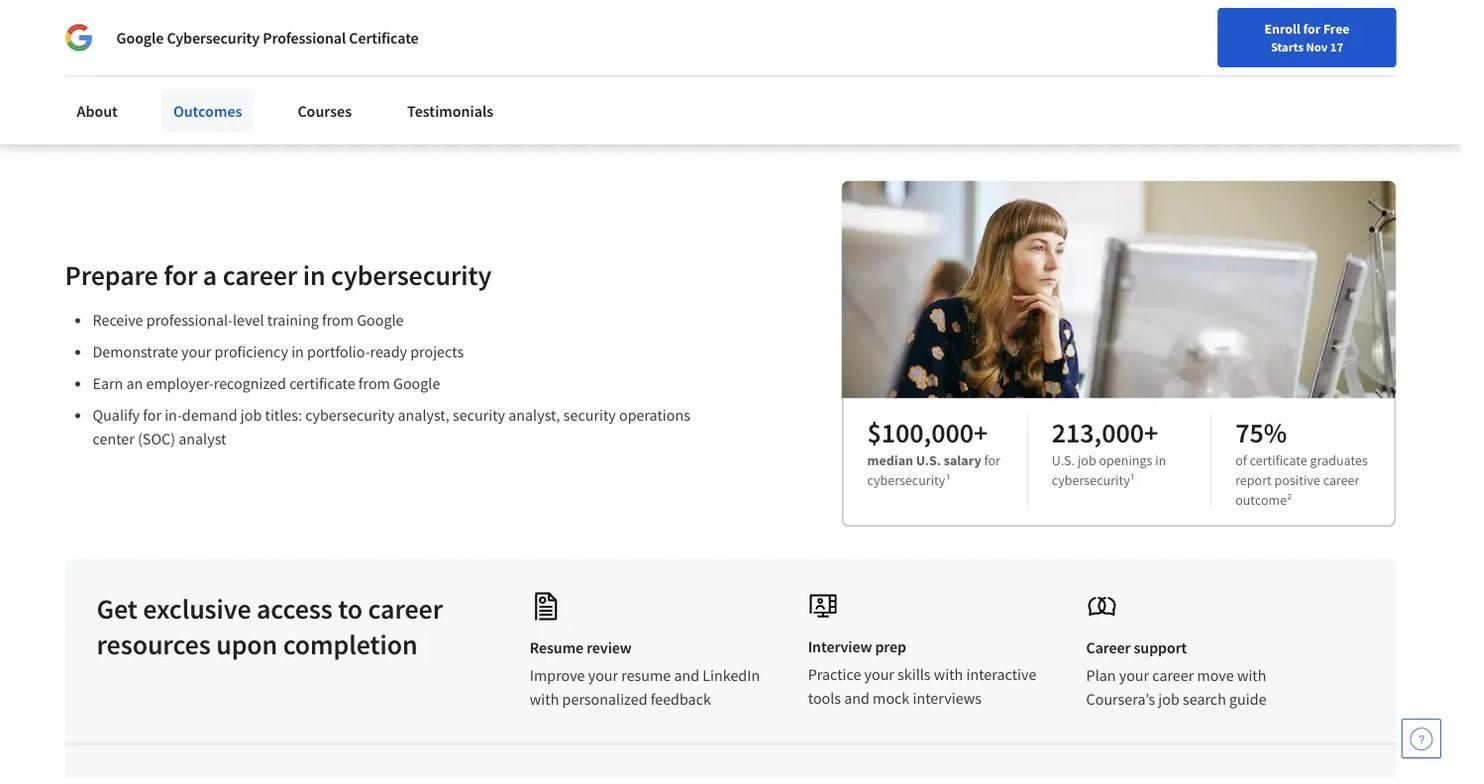 Task type: describe. For each thing, give the bounding box(es) containing it.
find your new career link
[[844, 59, 988, 84]]

titles:
[[265, 406, 302, 426]]

see
[[98, 0, 141, 4]]

receive
[[93, 311, 143, 331]]

nov
[[1307, 39, 1328, 55]]

demand inside qualify for in-demand job titles: cybersecurity analyst, security analyst, security operations center (soc) analyst
[[182, 406, 237, 426]]

a
[[203, 258, 217, 292]]

interview
[[808, 638, 872, 658]]

your down professional- at the top left
[[181, 342, 212, 362]]

0 vertical spatial google
[[116, 28, 164, 48]]

career inside 75% of certificate graduates report positive career outcome
[[1324, 471, 1360, 489]]

top
[[366, 0, 406, 4]]

resources
[[97, 628, 211, 662]]

how
[[146, 0, 197, 4]]

are
[[545, 0, 583, 4]]

more
[[140, 63, 176, 83]]

2 security from the left
[[564, 406, 616, 426]]

for for demand
[[143, 406, 162, 426]]

report
[[1236, 471, 1272, 489]]

training
[[267, 311, 319, 331]]

professional-
[[146, 311, 233, 331]]

75% of certificate graduates report positive career outcome
[[1236, 415, 1368, 509]]

employer-
[[146, 374, 214, 394]]

mock
[[873, 689, 910, 709]]

graduates
[[1311, 452, 1368, 469]]

see how employees at top companies are mastering in-demand skills
[[98, 0, 708, 40]]

employees
[[202, 0, 331, 4]]

demonstrate your proficiency in portfolio-ready projects
[[93, 342, 464, 362]]

about
[[179, 63, 220, 83]]

in inside '213,000 + u.s. job openings in cybersecurity'
[[1156, 452, 1167, 469]]

testimonials link
[[395, 89, 506, 133]]

ready
[[370, 342, 407, 362]]

for cybersecurity
[[868, 452, 1001, 489]]

coursera's
[[1087, 690, 1156, 710]]

cybersecurity up ready
[[331, 258, 492, 292]]

access
[[257, 592, 333, 627]]

¹ for $100,000
[[946, 471, 951, 489]]

0 vertical spatial in
[[303, 258, 326, 292]]

google cybersecurity professional certificate
[[116, 28, 419, 48]]

cybersecurity inside for cybersecurity
[[868, 471, 946, 489]]

qualify
[[93, 406, 140, 426]]

exclusive
[[143, 592, 251, 627]]

75%
[[1236, 415, 1287, 450]]

demand inside the see how employees at top companies are mastering in-demand skills
[[129, 5, 227, 40]]

your right find
[[883, 62, 909, 80]]

business
[[311, 63, 372, 83]]

outcomes link
[[161, 89, 254, 133]]

individuals link
[[24, 0, 140, 40]]

linkedin
[[703, 667, 760, 686]]

plan
[[1087, 667, 1116, 686]]

salary
[[944, 452, 982, 469]]

job inside career support plan your career move with coursera's job search guide
[[1159, 690, 1180, 710]]

english button
[[1046, 40, 1165, 104]]

prepare for a career in cybersecurity
[[65, 258, 492, 292]]

for for career
[[164, 258, 198, 292]]

coursera image
[[24, 56, 150, 87]]

and inside resume review improve your resume and linkedin with personalized feedback
[[674, 667, 700, 686]]

with inside career support plan your career move with coursera's job search guide
[[1238, 667, 1267, 686]]

to
[[338, 592, 363, 627]]

english
[[1082, 62, 1130, 82]]

learn more about coursera for business link
[[98, 63, 372, 83]]

career up level
[[223, 258, 297, 292]]

courses
[[298, 101, 352, 121]]

1 horizontal spatial from
[[359, 374, 390, 394]]

openings
[[1100, 452, 1153, 469]]

improve
[[530, 667, 585, 686]]

enroll for free starts nov 17
[[1265, 20, 1350, 55]]

courses link
[[286, 89, 364, 133]]

2 vertical spatial google
[[393, 374, 440, 394]]

recognized
[[214, 374, 286, 394]]

interactive
[[967, 666, 1037, 685]]

earn
[[93, 374, 123, 394]]

career inside career support plan your career move with coursera's job search guide
[[1087, 639, 1131, 659]]

review
[[587, 639, 632, 659]]

mastering
[[589, 0, 708, 4]]

resume
[[622, 667, 671, 686]]

level
[[233, 311, 264, 331]]

1 security from the left
[[453, 406, 505, 426]]

of
[[1236, 452, 1248, 469]]

0 vertical spatial from
[[322, 311, 354, 331]]

get exclusive access to career resources upon completion
[[97, 592, 443, 662]]

projects
[[410, 342, 464, 362]]

professional
[[263, 28, 346, 48]]

companies
[[411, 0, 540, 4]]

new
[[912, 62, 938, 80]]

213,000 + u.s. job openings in cybersecurity
[[1052, 415, 1167, 489]]

about
[[77, 101, 118, 121]]

upon
[[216, 628, 278, 662]]

213,000
[[1052, 415, 1145, 450]]



Task type: vqa. For each thing, say whether or not it's contained in the screenshot.
U.S. within 213,000 + U.S. job openings in cybersecurity
yes



Task type: locate. For each thing, give the bounding box(es) containing it.
from
[[322, 311, 354, 331], [359, 374, 390, 394]]

for for starts
[[1304, 20, 1321, 38]]

show notifications image
[[1194, 64, 1218, 88]]

your up personalized
[[588, 667, 618, 686]]

support
[[1134, 639, 1187, 659]]

outcomes
[[173, 101, 242, 121]]

job inside '213,000 + u.s. job openings in cybersecurity'
[[1078, 452, 1097, 469]]

1 vertical spatial and
[[845, 689, 870, 709]]

an
[[126, 374, 143, 394]]

cybersecurity
[[167, 28, 260, 48]]

cybersecurity inside qualify for in-demand job titles: cybersecurity analyst, security analyst, security operations center (soc) analyst
[[305, 406, 395, 426]]

starts
[[1271, 39, 1304, 55]]

with down the "improve"
[[530, 690, 559, 710]]

None search field
[[282, 52, 649, 92]]

for right salary on the bottom right of page
[[985, 452, 1001, 469]]

testimonials
[[407, 101, 494, 121]]

certificate
[[349, 28, 419, 48]]

1 vertical spatial in-
[[165, 406, 182, 426]]

proficiency
[[215, 342, 288, 362]]

outcome
[[1236, 491, 1287, 509]]

0 horizontal spatial security
[[453, 406, 505, 426]]

skills inside the see how employees at top companies are mastering in-demand skills
[[233, 5, 293, 40]]

job down recognized
[[241, 406, 262, 426]]

career support plan your career move with coursera's job search guide
[[1087, 639, 1267, 710]]

analyst,
[[398, 406, 450, 426], [509, 406, 560, 426]]

for inside enroll for free starts nov 17
[[1304, 20, 1321, 38]]

0 horizontal spatial with
[[530, 690, 559, 710]]

u.s. inside "$100,000 + median u.s. salary"
[[917, 452, 941, 469]]

in- inside the see how employees at top companies are mastering in-demand skills
[[98, 5, 129, 40]]

$100,000 + median u.s. salary
[[868, 415, 988, 469]]

career
[[940, 62, 978, 80], [1087, 639, 1131, 659]]

+
[[974, 415, 988, 450], [1145, 415, 1159, 450]]

in up training
[[303, 258, 326, 292]]

in right openings
[[1156, 452, 1167, 469]]

receive professional-level training from google
[[93, 311, 404, 331]]

with inside resume review improve your resume and linkedin with personalized feedback
[[530, 690, 559, 710]]

feedback
[[651, 690, 711, 710]]

+ up salary on the bottom right of page
[[974, 415, 988, 450]]

1 horizontal spatial ¹
[[1130, 471, 1136, 489]]

security left operations
[[564, 406, 616, 426]]

guide
[[1230, 690, 1267, 710]]

1 vertical spatial certificate
[[1250, 452, 1308, 469]]

1 horizontal spatial u.s.
[[1052, 452, 1075, 469]]

0 horizontal spatial and
[[674, 667, 700, 686]]

your for career support
[[1120, 667, 1150, 686]]

2 horizontal spatial job
[[1159, 690, 1180, 710]]

career right new
[[940, 62, 978, 80]]

your up coursera's
[[1120, 667, 1150, 686]]

1 horizontal spatial in-
[[165, 406, 182, 426]]

demand up analyst
[[182, 406, 237, 426]]

cybersecurity down portfolio-
[[305, 406, 395, 426]]

0 horizontal spatial certificate
[[290, 374, 355, 394]]

and up 'feedback'
[[674, 667, 700, 686]]

your inside resume review improve your resume and linkedin with personalized feedback
[[588, 667, 618, 686]]

1 vertical spatial google
[[357, 311, 404, 331]]

for down professional
[[288, 63, 308, 83]]

0 vertical spatial career
[[940, 62, 978, 80]]

0 horizontal spatial u.s.
[[917, 452, 941, 469]]

positive
[[1275, 471, 1321, 489]]

cybersecurity
[[331, 258, 492, 292], [305, 406, 395, 426], [868, 471, 946, 489], [1052, 471, 1130, 489]]

with
[[934, 666, 964, 685], [1238, 667, 1267, 686], [530, 690, 559, 710]]

at
[[336, 0, 360, 4]]

skills up mock
[[898, 666, 931, 685]]

2 vertical spatial job
[[1159, 690, 1180, 710]]

for up (soc)
[[143, 406, 162, 426]]

2 horizontal spatial with
[[1238, 667, 1267, 686]]

google up ready
[[357, 311, 404, 331]]

with up interviews
[[934, 666, 964, 685]]

0 horizontal spatial analyst,
[[398, 406, 450, 426]]

certificate
[[290, 374, 355, 394], [1250, 452, 1308, 469]]

1 horizontal spatial +
[[1145, 415, 1159, 450]]

from up portfolio-
[[322, 311, 354, 331]]

1 vertical spatial skills
[[898, 666, 931, 685]]

0 vertical spatial skills
[[233, 5, 293, 40]]

find
[[854, 62, 880, 80]]

0 vertical spatial certificate
[[290, 374, 355, 394]]

your for interview prep
[[865, 666, 895, 685]]

find your new career
[[854, 62, 978, 80]]

1 horizontal spatial certificate
[[1250, 452, 1308, 469]]

in- inside qualify for in-demand job titles: cybersecurity analyst, security analyst, security operations center (soc) analyst
[[165, 406, 182, 426]]

0 horizontal spatial from
[[322, 311, 354, 331]]

career inside get exclusive access to career resources upon completion
[[368, 592, 443, 627]]

0 horizontal spatial job
[[241, 406, 262, 426]]

coursera
[[223, 63, 285, 83]]

²
[[1287, 491, 1293, 509]]

your inside interview prep practice your skills with interactive tools and mock interviews
[[865, 666, 895, 685]]

0 horizontal spatial ¹
[[946, 471, 951, 489]]

cybersecurity inside '213,000 + u.s. job openings in cybersecurity'
[[1052, 471, 1130, 489]]

demand
[[129, 5, 227, 40], [182, 406, 237, 426]]

job inside qualify for in-demand job titles: cybersecurity analyst, security analyst, security operations center (soc) analyst
[[241, 406, 262, 426]]

resume review improve your resume and linkedin with personalized feedback
[[530, 639, 760, 710]]

2 u.s. from the left
[[1052, 452, 1075, 469]]

skills inside interview prep practice your skills with interactive tools and mock interviews
[[898, 666, 931, 685]]

0 horizontal spatial in-
[[98, 5, 129, 40]]

move
[[1198, 667, 1235, 686]]

0 vertical spatial demand
[[129, 5, 227, 40]]

cybersecurity down median at the bottom right of the page
[[868, 471, 946, 489]]

with up guide
[[1238, 667, 1267, 686]]

with inside interview prep practice your skills with interactive tools and mock interviews
[[934, 666, 964, 685]]

your
[[883, 62, 909, 80], [181, 342, 212, 362], [865, 666, 895, 685], [588, 667, 618, 686], [1120, 667, 1150, 686]]

help center image
[[1410, 727, 1434, 751]]

job down 213,000
[[1078, 452, 1097, 469]]

¹ down openings
[[1130, 471, 1136, 489]]

1 horizontal spatial security
[[564, 406, 616, 426]]

learn
[[98, 63, 137, 83]]

google up more
[[116, 28, 164, 48]]

1 vertical spatial job
[[1078, 452, 1097, 469]]

interviews
[[913, 689, 982, 709]]

career right to
[[368, 592, 443, 627]]

practice
[[808, 666, 862, 685]]

0 vertical spatial in-
[[98, 5, 129, 40]]

for left a
[[164, 258, 198, 292]]

median
[[868, 452, 914, 469]]

security down 'projects'
[[453, 406, 505, 426]]

1 analyst, from the left
[[398, 406, 450, 426]]

tools
[[808, 689, 841, 709]]

¹ down salary on the bottom right of page
[[946, 471, 951, 489]]

1 horizontal spatial with
[[934, 666, 964, 685]]

+ up openings
[[1145, 415, 1159, 450]]

prep
[[875, 638, 907, 658]]

resume
[[530, 639, 584, 659]]

and right tools
[[845, 689, 870, 709]]

analyst
[[179, 430, 226, 450]]

skills
[[233, 5, 293, 40], [898, 666, 931, 685]]

personalized
[[562, 690, 648, 710]]

0 horizontal spatial skills
[[233, 5, 293, 40]]

and inside interview prep practice your skills with interactive tools and mock interviews
[[845, 689, 870, 709]]

demonstrate
[[93, 342, 178, 362]]

about link
[[65, 89, 130, 133]]

your for resume review
[[588, 667, 618, 686]]

(soc)
[[138, 430, 175, 450]]

individuals
[[53, 10, 132, 30]]

1 u.s. from the left
[[917, 452, 941, 469]]

1 ¹ from the left
[[946, 471, 951, 489]]

2 + from the left
[[1145, 415, 1159, 450]]

your up mock
[[865, 666, 895, 685]]

job left "search"
[[1159, 690, 1180, 710]]

google
[[116, 28, 164, 48], [357, 311, 404, 331], [393, 374, 440, 394]]

career down graduates
[[1324, 471, 1360, 489]]

1 vertical spatial from
[[359, 374, 390, 394]]

cybersecurity down openings
[[1052, 471, 1130, 489]]

coursera enterprise logos image
[[955, 0, 1351, 70]]

17
[[1331, 39, 1344, 55]]

u.s. inside '213,000 + u.s. job openings in cybersecurity'
[[1052, 452, 1075, 469]]

0 horizontal spatial +
[[974, 415, 988, 450]]

from down ready
[[359, 374, 390, 394]]

enroll
[[1265, 20, 1301, 38]]

for inside for cybersecurity
[[985, 452, 1001, 469]]

¹
[[946, 471, 951, 489], [1130, 471, 1136, 489]]

1 horizontal spatial analyst,
[[509, 406, 560, 426]]

0 vertical spatial job
[[241, 406, 262, 426]]

1 horizontal spatial skills
[[898, 666, 931, 685]]

2 analyst, from the left
[[509, 406, 560, 426]]

1 vertical spatial in
[[292, 342, 304, 362]]

1 horizontal spatial and
[[845, 689, 870, 709]]

in- up (soc)
[[165, 406, 182, 426]]

demand down how
[[129, 5, 227, 40]]

free
[[1324, 20, 1350, 38]]

career down support
[[1153, 667, 1194, 686]]

+ inside '213,000 + u.s. job openings in cybersecurity'
[[1145, 415, 1159, 450]]

qualify for in-demand job titles: cybersecurity analyst, security analyst, security operations center (soc) analyst
[[93, 406, 691, 450]]

1 horizontal spatial job
[[1078, 452, 1097, 469]]

1 vertical spatial demand
[[182, 406, 237, 426]]

for inside qualify for in-demand job titles: cybersecurity analyst, security analyst, security operations center (soc) analyst
[[143, 406, 162, 426]]

interview prep practice your skills with interactive tools and mock interviews
[[808, 638, 1037, 709]]

your inside career support plan your career move with coursera's job search guide
[[1120, 667, 1150, 686]]

shopping cart: 1 item image
[[998, 55, 1036, 86]]

+ for $100,000
[[974, 415, 988, 450]]

career up plan
[[1087, 639, 1131, 659]]

certificate down portfolio-
[[290, 374, 355, 394]]

2 vertical spatial in
[[1156, 452, 1167, 469]]

in- down see at the left top of page
[[98, 5, 129, 40]]

u.s. down 213,000
[[1052, 452, 1075, 469]]

1 horizontal spatial career
[[1087, 639, 1131, 659]]

center
[[93, 430, 135, 450]]

u.s. down $100,000 on the bottom of page
[[917, 452, 941, 469]]

operations
[[619, 406, 691, 426]]

0 vertical spatial and
[[674, 667, 700, 686]]

portfolio-
[[307, 342, 370, 362]]

skills down the employees
[[233, 5, 293, 40]]

for up the nov
[[1304, 20, 1321, 38]]

in
[[303, 258, 326, 292], [292, 342, 304, 362], [1156, 452, 1167, 469]]

1 vertical spatial career
[[1087, 639, 1131, 659]]

search
[[1183, 690, 1227, 710]]

+ for 213,000
[[1145, 415, 1159, 450]]

+ inside "$100,000 + median u.s. salary"
[[974, 415, 988, 450]]

certificate inside 75% of certificate graduates report positive career outcome
[[1250, 452, 1308, 469]]

2 ¹ from the left
[[1130, 471, 1136, 489]]

certificate up positive
[[1250, 452, 1308, 469]]

career inside career support plan your career move with coursera's job search guide
[[1153, 667, 1194, 686]]

¹ for 213,000
[[1130, 471, 1136, 489]]

prepare
[[65, 258, 158, 292]]

in down training
[[292, 342, 304, 362]]

0 horizontal spatial career
[[940, 62, 978, 80]]

google image
[[65, 24, 93, 52]]

google down 'projects'
[[393, 374, 440, 394]]

1 + from the left
[[974, 415, 988, 450]]



